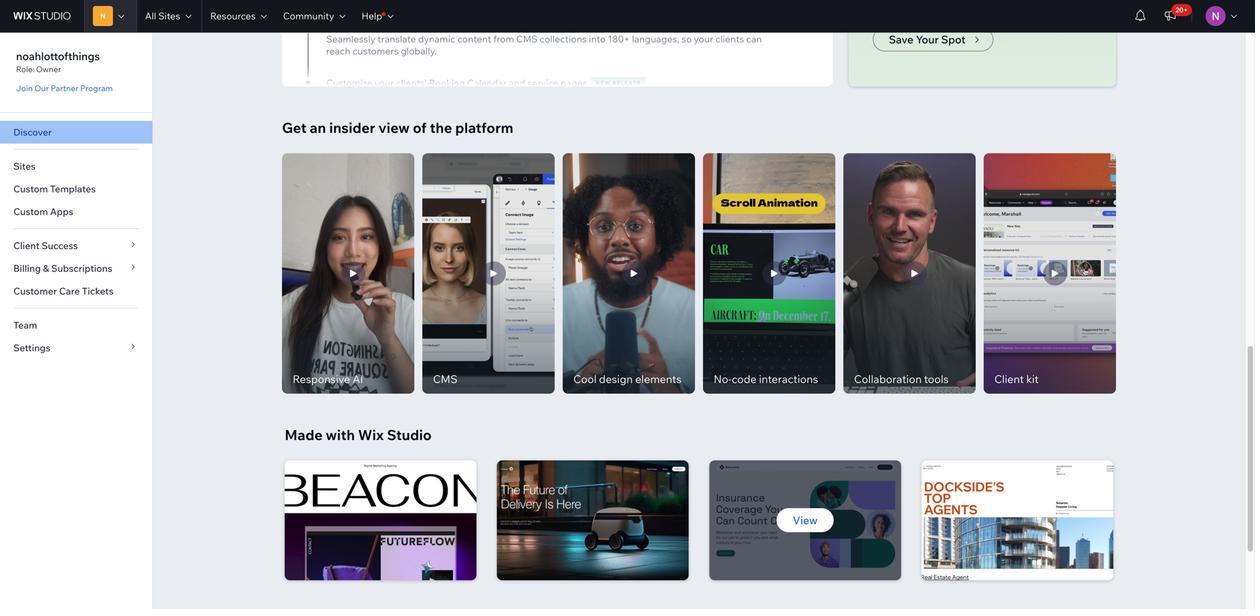 Task type: locate. For each thing, give the bounding box(es) containing it.
new release
[[596, 80, 642, 87]]

1 vertical spatial your
[[375, 77, 394, 89]]

client for client kit
[[995, 373, 1024, 386]]

0 vertical spatial your
[[694, 33, 714, 45]]

client left kit
[[995, 373, 1024, 386]]

1 horizontal spatial wix
[[448, 21, 464, 33]]

your inside the seamlessly translate dynamic content from cms collections into 180+ languages, so your clients can reach customers globally.
[[694, 33, 714, 45]]

0 vertical spatial content
[[392, 21, 425, 33]]

design
[[599, 373, 633, 386]]

2 vertical spatial cms
[[433, 373, 458, 386]]

pages
[[561, 77, 588, 89]]

0 horizontal spatial sites
[[13, 160, 36, 172]]

1 horizontal spatial content
[[458, 33, 492, 45]]

client
[[13, 240, 40, 252], [995, 373, 1024, 386]]

client kit button
[[984, 153, 1117, 394]]

1 horizontal spatial client
[[995, 373, 1024, 386]]

0 horizontal spatial wix
[[358, 427, 384, 444]]

custom for custom apps
[[13, 206, 48, 218]]

1 horizontal spatial with
[[428, 21, 446, 33]]

role:
[[16, 64, 35, 74]]

client inside button
[[995, 373, 1024, 386]]

view
[[793, 514, 818, 528]]

client up billing on the left top
[[13, 240, 40, 252]]

get an insider view of the platform
[[282, 119, 514, 137]]

1 horizontal spatial cms
[[433, 373, 458, 386]]

&
[[43, 263, 49, 274]]

0 vertical spatial client
[[13, 240, 40, 252]]

1 vertical spatial sites
[[13, 160, 36, 172]]

noahlottofthings
[[16, 49, 100, 63]]

content down multilingual
[[458, 33, 492, 45]]

dynamic
[[418, 33, 456, 45]]

1 vertical spatial client
[[995, 373, 1024, 386]]

1 vertical spatial with
[[326, 427, 355, 444]]

discover link
[[0, 121, 152, 144]]

service
[[528, 77, 559, 89]]

cms button
[[423, 153, 555, 394]]

cool
[[574, 373, 597, 386]]

content up translate
[[392, 21, 425, 33]]

sites down discover
[[13, 160, 36, 172]]

customize
[[326, 77, 373, 89]]

responsive
[[293, 373, 350, 386]]

cms
[[368, 21, 390, 33], [516, 33, 538, 45], [433, 373, 458, 386]]

0 vertical spatial custom
[[13, 183, 48, 195]]

no-code interactions
[[714, 373, 819, 386]]

billing & subscriptions
[[13, 263, 112, 274]]

seamlessly translate dynamic content from cms collections into 180+ languages, so your clients can reach customers globally.
[[326, 33, 762, 57]]

0 vertical spatial wix
[[448, 21, 464, 33]]

save your spot
[[889, 33, 966, 46]]

custom
[[13, 183, 48, 195], [13, 206, 48, 218]]

your left clients'
[[375, 77, 394, 89]]

studio
[[387, 427, 432, 444]]

clients
[[716, 33, 745, 45]]

1 vertical spatial cms
[[516, 33, 538, 45]]

0 horizontal spatial client
[[13, 240, 40, 252]]

sites right all
[[158, 10, 180, 22]]

sidebar element
[[0, 32, 153, 610]]

team link
[[0, 314, 152, 337]]

owner
[[36, 64, 61, 74]]

so
[[682, 33, 692, 45]]

sites
[[158, 10, 180, 22], [13, 160, 36, 172]]

your right so
[[694, 33, 714, 45]]

from
[[494, 33, 514, 45]]

wix
[[448, 21, 464, 33], [358, 427, 384, 444]]

0 horizontal spatial with
[[326, 427, 355, 444]]

save your spot button
[[849, 0, 1117, 87], [873, 27, 994, 51]]

care
[[59, 286, 80, 297]]

all sites
[[145, 10, 180, 22]]

with up dynamic
[[428, 21, 446, 33]]

with
[[428, 21, 446, 33], [326, 427, 355, 444]]

client inside dropdown button
[[13, 240, 40, 252]]

2 horizontal spatial cms
[[516, 33, 538, 45]]

content
[[392, 21, 425, 33], [458, 33, 492, 45]]

reach
[[326, 45, 351, 57]]

spot
[[942, 33, 966, 46]]

1 vertical spatial custom
[[13, 206, 48, 218]]

calendar
[[467, 77, 507, 89]]

0 horizontal spatial cms
[[368, 21, 390, 33]]

1 vertical spatial wix
[[358, 427, 384, 444]]

wix left "studio"
[[358, 427, 384, 444]]

1 horizontal spatial your
[[694, 33, 714, 45]]

all
[[145, 10, 156, 22]]

translate cms content with wix multilingual
[[326, 21, 518, 33]]

0 horizontal spatial your
[[375, 77, 394, 89]]

your
[[694, 33, 714, 45], [375, 77, 394, 89]]

1 vertical spatial content
[[458, 33, 492, 45]]

made with wix studio
[[285, 427, 432, 444]]

resources
[[210, 10, 256, 22]]

client success button
[[0, 235, 152, 257]]

2 custom from the top
[[13, 206, 48, 218]]

1 horizontal spatial sites
[[158, 10, 180, 22]]

sites link
[[0, 155, 152, 178]]

wix up dynamic
[[448, 21, 464, 33]]

client success
[[13, 240, 78, 252]]

release
[[613, 80, 642, 87]]

client kit
[[995, 373, 1039, 386]]

customer care tickets link
[[0, 280, 152, 303]]

discover
[[13, 126, 52, 138]]

collections
[[540, 33, 587, 45]]

with right made
[[326, 427, 355, 444]]

1 custom from the top
[[13, 183, 48, 195]]

0 vertical spatial with
[[428, 21, 446, 33]]

custom up custom apps
[[13, 183, 48, 195]]

can
[[747, 33, 762, 45]]

multilingual
[[467, 21, 518, 33]]

elements
[[636, 373, 682, 386]]

customize your clients' booking calendar and service pages
[[326, 77, 588, 89]]

the
[[430, 119, 452, 137]]

collaboration tools button
[[844, 153, 976, 394]]

custom left apps
[[13, 206, 48, 218]]



Task type: describe. For each thing, give the bounding box(es) containing it.
0 horizontal spatial content
[[392, 21, 425, 33]]

our
[[35, 83, 49, 93]]

join
[[16, 83, 33, 93]]

cool design elements
[[574, 373, 682, 386]]

ai
[[353, 373, 363, 386]]

0 vertical spatial cms
[[368, 21, 390, 33]]

custom templates link
[[0, 178, 152, 201]]

customer care tickets
[[13, 286, 114, 297]]

help button
[[354, 0, 402, 32]]

tools
[[925, 373, 949, 386]]

n button
[[84, 0, 136, 32]]

0 vertical spatial sites
[[158, 10, 180, 22]]

custom templates
[[13, 183, 96, 195]]

into
[[589, 33, 606, 45]]

booking
[[429, 77, 465, 89]]

partner
[[51, 83, 78, 93]]

billing & subscriptions button
[[0, 257, 152, 280]]

team
[[13, 320, 37, 331]]

insider
[[329, 119, 375, 137]]

seamlessly
[[326, 33, 376, 45]]

content inside the seamlessly translate dynamic content from cms collections into 180+ languages, so your clients can reach customers globally.
[[458, 33, 492, 45]]

tickets
[[82, 286, 114, 297]]

collaboration tools
[[855, 373, 949, 386]]

and
[[509, 77, 526, 89]]

of
[[413, 119, 427, 137]]

platform
[[456, 119, 514, 137]]

apps
[[50, 206, 73, 218]]

view button
[[777, 509, 834, 533]]

languages,
[[632, 33, 680, 45]]

no-
[[714, 373, 732, 386]]

no-code interactions button
[[703, 153, 836, 394]]

globally.
[[401, 45, 437, 57]]

n
[[100, 12, 106, 20]]

custom apps
[[13, 206, 73, 218]]

customers
[[353, 45, 399, 57]]

collaboration
[[855, 373, 922, 386]]

translate
[[326, 21, 366, 33]]

20+
[[1176, 6, 1188, 14]]

sites inside sidebar element
[[13, 160, 36, 172]]

responsive ai button
[[282, 153, 415, 394]]

settings
[[13, 342, 50, 354]]

join our partner program button
[[16, 82, 113, 94]]

subscriptions
[[51, 263, 112, 274]]

custom for custom templates
[[13, 183, 48, 195]]

cms inside the seamlessly translate dynamic content from cms collections into 180+ languages, so your clients can reach customers globally.
[[516, 33, 538, 45]]

made
[[285, 427, 323, 444]]

responsive ai
[[293, 373, 363, 386]]

cms inside button
[[433, 373, 458, 386]]

kit
[[1027, 373, 1039, 386]]

translate
[[378, 33, 416, 45]]

noahlottofthings role: owner
[[16, 49, 100, 74]]

clients'
[[396, 77, 427, 89]]

interactions
[[759, 373, 819, 386]]

an
[[310, 119, 326, 137]]

code
[[732, 373, 757, 386]]

join our partner program
[[16, 83, 113, 93]]

client for client success
[[13, 240, 40, 252]]

view
[[379, 119, 410, 137]]

program
[[80, 83, 113, 93]]

success
[[42, 240, 78, 252]]

billing
[[13, 263, 41, 274]]

cool design elements button
[[563, 153, 695, 394]]

get
[[282, 119, 307, 137]]

custom apps link
[[0, 201, 152, 223]]

new
[[596, 80, 611, 87]]

your
[[916, 33, 939, 46]]

community
[[283, 10, 334, 22]]

help
[[362, 10, 382, 22]]

customer
[[13, 286, 57, 297]]

templates
[[50, 183, 96, 195]]



Task type: vqa. For each thing, say whether or not it's contained in the screenshot.
Code
yes



